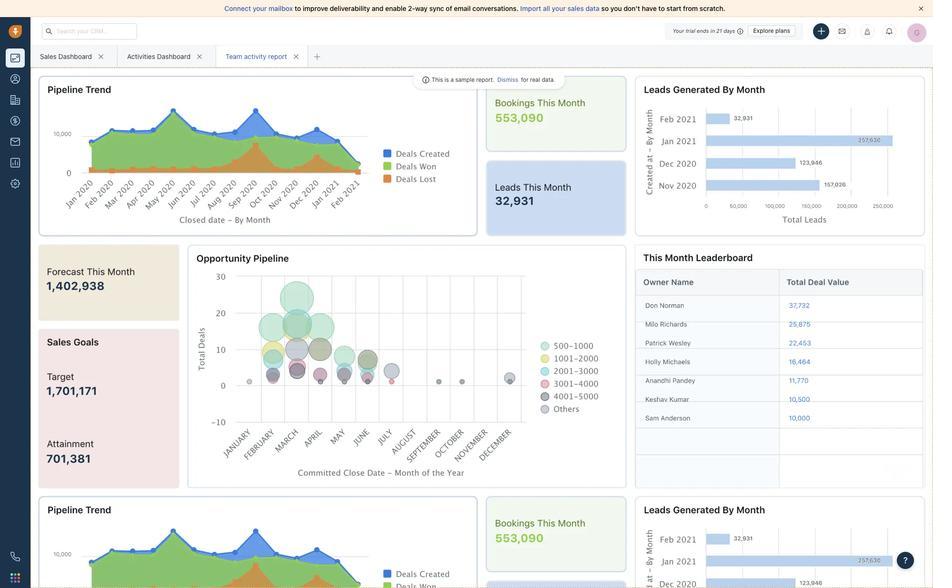 Task type: vqa. For each thing, say whether or not it's contained in the screenshot.
This
yes



Task type: describe. For each thing, give the bounding box(es) containing it.
2 to from the left
[[659, 4, 665, 12]]

explore plans
[[753, 27, 790, 34]]

team activity report
[[226, 52, 287, 60]]

freshworks switcher image
[[10, 574, 20, 583]]

report
[[268, 52, 287, 60]]

team
[[226, 52, 242, 60]]

have
[[642, 4, 657, 12]]

sample
[[455, 76, 475, 83]]

your
[[673, 28, 684, 34]]

in
[[711, 28, 715, 34]]

trial
[[686, 28, 695, 34]]

real
[[530, 76, 540, 83]]

don't
[[624, 4, 640, 12]]

way
[[415, 4, 428, 12]]

of
[[446, 4, 452, 12]]

explore
[[753, 27, 774, 34]]

improve
[[303, 4, 328, 12]]

sync
[[429, 4, 444, 12]]

activity
[[244, 52, 266, 60]]

phone image
[[10, 552, 20, 562]]

dismiss
[[497, 76, 518, 83]]

activities dashboard
[[127, 52, 191, 60]]

connect your mailbox link
[[224, 4, 295, 12]]

so
[[601, 4, 609, 12]]

21
[[717, 28, 722, 34]]

from
[[683, 4, 698, 12]]

dashboard for sales dashboard
[[58, 52, 92, 60]]

is
[[445, 76, 449, 83]]

this is a sample report. dismiss for real data.
[[432, 76, 555, 83]]

data.
[[542, 76, 555, 83]]

connect your mailbox to improve deliverability and enable 2-way sync of email conversations. import all your sales data so you don't have to start from scratch.
[[224, 4, 725, 12]]

import all your sales data link
[[520, 4, 601, 12]]

phone element
[[6, 548, 25, 567]]



Task type: locate. For each thing, give the bounding box(es) containing it.
1 dashboard from the left
[[58, 52, 92, 60]]

dashboard
[[58, 52, 92, 60], [157, 52, 191, 60]]

close image
[[919, 6, 924, 11]]

deliverability
[[330, 4, 370, 12]]

enable
[[385, 4, 406, 12]]

plans
[[776, 27, 790, 34]]

2 dashboard from the left
[[157, 52, 191, 60]]

dashboard for activities dashboard
[[157, 52, 191, 60]]

1 horizontal spatial to
[[659, 4, 665, 12]]

email image
[[839, 27, 846, 35]]

your
[[253, 4, 267, 12], [552, 4, 566, 12]]

to left start
[[659, 4, 665, 12]]

1 horizontal spatial dashboard
[[157, 52, 191, 60]]

to right mailbox
[[295, 4, 301, 12]]

sales
[[568, 4, 584, 12]]

conversations.
[[473, 4, 519, 12]]

ends
[[697, 28, 709, 34]]

your right the all
[[552, 4, 566, 12]]

you
[[611, 4, 622, 12]]

connect
[[224, 4, 251, 12]]

1 your from the left
[[253, 4, 267, 12]]

email
[[454, 4, 471, 12]]

0 horizontal spatial to
[[295, 4, 301, 12]]

1 to from the left
[[295, 4, 301, 12]]

dashboard right sales
[[58, 52, 92, 60]]

and
[[372, 4, 384, 12]]

your trial ends in 21 days
[[673, 28, 735, 34]]

1 horizontal spatial your
[[552, 4, 566, 12]]

scratch.
[[700, 4, 725, 12]]

dashboard right the activities
[[157, 52, 191, 60]]

2 your from the left
[[552, 4, 566, 12]]

sales dashboard
[[40, 52, 92, 60]]

explore plans link
[[748, 25, 796, 37]]

days
[[724, 28, 735, 34]]

for
[[521, 76, 529, 83]]

Search your CRM... text field
[[42, 23, 137, 39]]

all
[[543, 4, 550, 12]]

activities
[[127, 52, 155, 60]]

dismiss button
[[495, 75, 521, 84]]

data
[[586, 4, 600, 12]]

mailbox
[[269, 4, 293, 12]]

your left mailbox
[[253, 4, 267, 12]]

2-
[[408, 4, 415, 12]]

a
[[451, 76, 454, 83]]

import
[[520, 4, 541, 12]]

0 horizontal spatial your
[[253, 4, 267, 12]]

this
[[432, 76, 443, 83]]

sales
[[40, 52, 57, 60]]

to
[[295, 4, 301, 12], [659, 4, 665, 12]]

0 horizontal spatial dashboard
[[58, 52, 92, 60]]

start
[[667, 4, 682, 12]]

report.
[[476, 76, 495, 83]]



